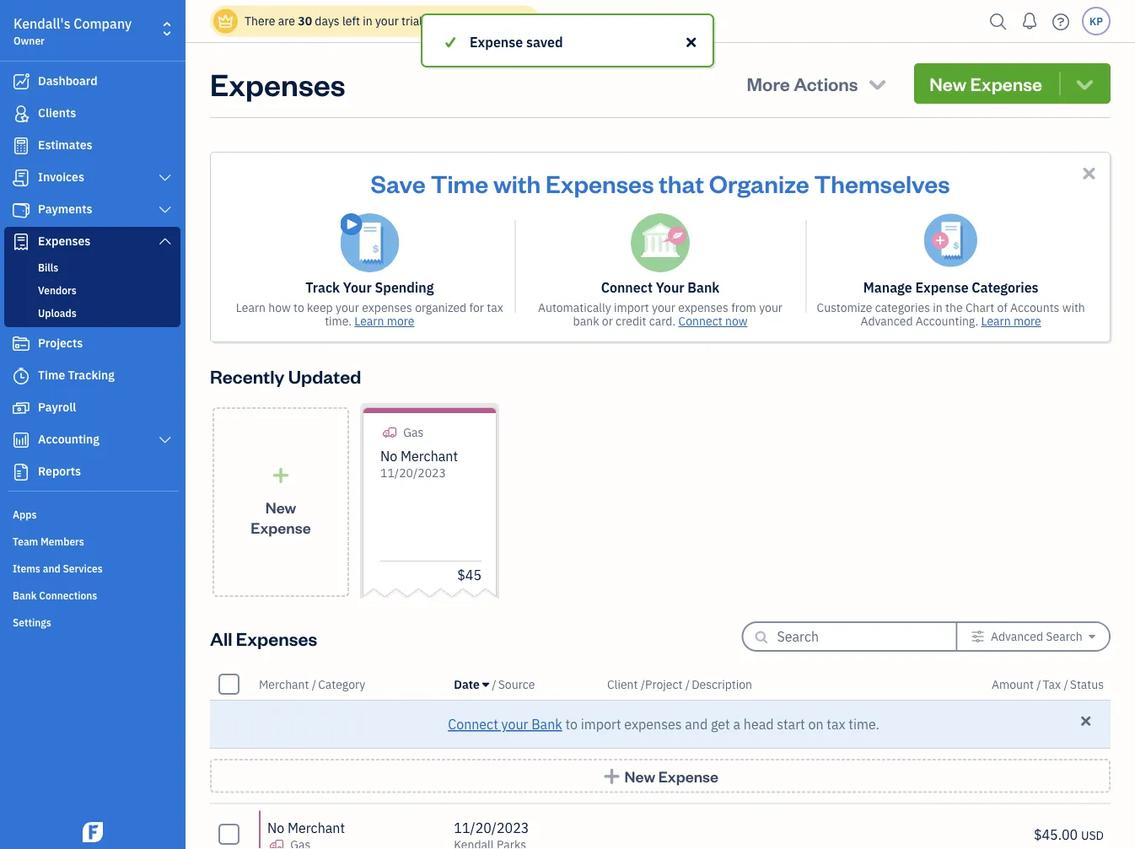 Task type: locate. For each thing, give the bounding box(es) containing it.
learn more down track your spending
[[355, 313, 415, 329]]

from
[[732, 300, 757, 316]]

learn down track your spending
[[355, 313, 384, 329]]

0 horizontal spatial learn
[[236, 300, 266, 316]]

expense saved
[[470, 33, 563, 51]]

connect up credit
[[601, 279, 653, 297]]

your up learn how to keep your expenses organized for tax time.
[[343, 279, 372, 297]]

invoice image
[[11, 170, 31, 186]]

plus image
[[271, 467, 291, 484], [602, 768, 622, 785]]

2 horizontal spatial new
[[930, 71, 967, 95]]

more
[[387, 313, 415, 329], [1014, 313, 1042, 329]]

1 horizontal spatial bank
[[532, 716, 563, 734]]

merchant
[[401, 448, 458, 465], [259, 677, 309, 692], [288, 819, 345, 837]]

chevron large down image down payroll "link"
[[157, 434, 173, 447]]

learn more
[[355, 313, 415, 329], [982, 313, 1042, 329]]

expenses down spending
[[362, 300, 412, 316]]

1 vertical spatial to
[[566, 716, 578, 734]]

new expense link
[[213, 408, 349, 597]]

track your spending image
[[340, 213, 399, 273]]

/ right project
[[686, 677, 690, 692]]

learn down the "categories"
[[982, 313, 1011, 329]]

new
[[930, 71, 967, 95], [266, 498, 296, 517], [625, 767, 656, 786]]

2 vertical spatial bank
[[532, 716, 563, 734]]

chevrondown image inside the more actions dropdown button
[[866, 72, 890, 95]]

advanced right the settings image
[[991, 629, 1044, 645]]

1 horizontal spatial in
[[933, 300, 943, 316]]

team
[[13, 535, 38, 548]]

to right how
[[294, 300, 304, 316]]

team members link
[[4, 528, 181, 554]]

2 vertical spatial connect
[[448, 716, 499, 734]]

1 vertical spatial in
[[933, 300, 943, 316]]

learn for manage expense categories
[[982, 313, 1011, 329]]

learn more for categories
[[982, 313, 1042, 329]]

0 horizontal spatial 11/20/2023
[[381, 465, 446, 481]]

0 vertical spatial and
[[43, 562, 60, 575]]

with
[[494, 167, 541, 199], [1063, 300, 1086, 316]]

more for categories
[[1014, 313, 1042, 329]]

time. down track
[[325, 313, 352, 329]]

learn left how
[[236, 300, 266, 316]]

chevrondown image inside new expense dropdown button
[[1074, 72, 1097, 95]]

status
[[1071, 677, 1105, 692]]

1 vertical spatial advanced
[[991, 629, 1044, 645]]

amount link
[[992, 677, 1037, 692]]

payroll
[[38, 400, 76, 415]]

expenses up merchant 'link'
[[236, 627, 317, 651]]

your down connect your bank
[[652, 300, 676, 316]]

more down spending
[[387, 313, 415, 329]]

1 horizontal spatial time.
[[849, 716, 880, 734]]

0 vertical spatial to
[[294, 300, 304, 316]]

1 vertical spatial close image
[[1079, 714, 1094, 729]]

expense inside dropdown button
[[971, 71, 1043, 95]]

expense inside status
[[470, 33, 523, 51]]

expense
[[470, 33, 523, 51], [971, 71, 1043, 95], [916, 279, 969, 297], [251, 518, 311, 538], [659, 767, 719, 786]]

1 horizontal spatial with
[[1063, 300, 1086, 316]]

0 horizontal spatial new
[[266, 498, 296, 517]]

0 horizontal spatial time.
[[325, 313, 352, 329]]

or
[[602, 313, 613, 329]]

close image
[[684, 32, 700, 52], [1079, 714, 1094, 729]]

and right items
[[43, 562, 60, 575]]

connect for connect your bank
[[601, 279, 653, 297]]

more right of
[[1014, 313, 1042, 329]]

new expense inside dropdown button
[[930, 71, 1043, 95]]

0 horizontal spatial connect
[[448, 716, 499, 734]]

bills link
[[8, 257, 177, 278]]

/ right the tax
[[1064, 677, 1069, 692]]

1 horizontal spatial chevrondown image
[[1074, 72, 1097, 95]]

time right save
[[431, 167, 489, 199]]

1 horizontal spatial more
[[1014, 313, 1042, 329]]

no inside no merchant 11/20/2023
[[381, 448, 398, 465]]

0 vertical spatial plus image
[[271, 467, 291, 484]]

2 / from the left
[[492, 677, 497, 692]]

organize
[[709, 167, 810, 199]]

6 / from the left
[[1064, 677, 1069, 692]]

import inside automatically import your expenses from your bank or credit card.
[[614, 300, 649, 316]]

2 horizontal spatial connect
[[679, 313, 723, 329]]

2 vertical spatial merchant
[[288, 819, 345, 837]]

search
[[1047, 629, 1083, 645]]

1 horizontal spatial tax
[[827, 716, 846, 734]]

your for track
[[343, 279, 372, 297]]

0 vertical spatial new expense
[[930, 71, 1043, 95]]

0 vertical spatial import
[[614, 300, 649, 316]]

crown image
[[217, 12, 235, 30]]

/ left category
[[312, 677, 317, 692]]

updated
[[288, 364, 361, 388]]

0 horizontal spatial to
[[294, 300, 304, 316]]

no for no merchant
[[267, 819, 285, 837]]

tax right for
[[487, 300, 504, 316]]

2 vertical spatial new
[[625, 767, 656, 786]]

/ right client
[[641, 677, 646, 692]]

merchant / category
[[259, 677, 366, 692]]

advanced
[[861, 313, 913, 329], [991, 629, 1044, 645]]

bank down items
[[13, 589, 37, 602]]

0 vertical spatial time
[[431, 167, 489, 199]]

1 vertical spatial chevron large down image
[[157, 235, 173, 248]]

categories
[[972, 279, 1039, 297]]

accounts
[[1011, 300, 1060, 316]]

0 horizontal spatial more
[[387, 313, 415, 329]]

your
[[375, 13, 399, 29], [336, 300, 359, 316], [652, 300, 676, 316], [760, 300, 783, 316], [502, 716, 529, 734]]

3 chevron large down image from the top
[[157, 434, 173, 447]]

0 vertical spatial tax
[[487, 300, 504, 316]]

your up automatically import your expenses from your bank or credit card.
[[656, 279, 685, 297]]

how
[[269, 300, 291, 316]]

merchant for no merchant
[[288, 819, 345, 837]]

payment image
[[11, 202, 31, 219]]

report image
[[11, 464, 31, 481]]

check image
[[443, 32, 459, 52]]

2 chevrondown image from the left
[[1074, 72, 1097, 95]]

1 vertical spatial no
[[267, 819, 285, 837]]

to right connect your bank button
[[566, 716, 578, 734]]

bank down source at the bottom left of the page
[[532, 716, 563, 734]]

0 vertical spatial connect
[[601, 279, 653, 297]]

0 horizontal spatial chevrondown image
[[866, 72, 890, 95]]

1 horizontal spatial 11/20/2023
[[454, 819, 529, 837]]

$45.00
[[1034, 826, 1079, 844]]

chevrondown image
[[866, 72, 890, 95], [1074, 72, 1097, 95]]

0 vertical spatial close image
[[684, 32, 700, 52]]

expenses
[[210, 63, 346, 103], [546, 167, 654, 199], [38, 233, 90, 249], [236, 627, 317, 651]]

2 vertical spatial chevron large down image
[[157, 434, 173, 447]]

tax right on
[[827, 716, 846, 734]]

bank connections
[[13, 589, 97, 602]]

dashboard image
[[11, 73, 31, 90]]

1 horizontal spatial time
[[431, 167, 489, 199]]

/ left the tax
[[1037, 677, 1042, 692]]

chevrondown image down kp dropdown button
[[1074, 72, 1097, 95]]

your inside learn how to keep your expenses organized for tax time.
[[336, 300, 359, 316]]

1 vertical spatial 11/20/2023
[[454, 819, 529, 837]]

items
[[13, 562, 40, 575]]

time.
[[325, 313, 352, 329], [849, 716, 880, 734]]

timer image
[[11, 368, 31, 385]]

0 horizontal spatial plus image
[[271, 467, 291, 484]]

1 more from the left
[[387, 313, 415, 329]]

head
[[744, 716, 774, 734]]

2 more from the left
[[1014, 313, 1042, 329]]

1 learn more from the left
[[355, 313, 415, 329]]

in inside customize categories in the chart of accounts with advanced accounting.
[[933, 300, 943, 316]]

1 horizontal spatial no
[[381, 448, 398, 465]]

0 vertical spatial advanced
[[861, 313, 913, 329]]

now
[[726, 313, 748, 329]]

0 horizontal spatial your
[[343, 279, 372, 297]]

1 vertical spatial time
[[38, 367, 65, 383]]

1 horizontal spatial your
[[656, 279, 685, 297]]

0 vertical spatial with
[[494, 167, 541, 199]]

0 vertical spatial chevron large down image
[[157, 171, 173, 185]]

0 horizontal spatial and
[[43, 562, 60, 575]]

expenses inside learn how to keep your expenses organized for tax time.
[[362, 300, 412, 316]]

bank up connect now
[[688, 279, 720, 297]]

learn more down the "categories"
[[982, 313, 1042, 329]]

more
[[747, 71, 790, 95]]

your right keep
[[336, 300, 359, 316]]

0 horizontal spatial bank
[[13, 589, 37, 602]]

chevron large down image up chevron large down icon
[[157, 171, 173, 185]]

0 vertical spatial in
[[363, 13, 373, 29]]

projects link
[[4, 329, 181, 359]]

in right left
[[363, 13, 373, 29]]

2 vertical spatial new expense
[[625, 767, 719, 786]]

2 horizontal spatial new expense
[[930, 71, 1043, 95]]

1 vertical spatial tax
[[827, 716, 846, 734]]

new expense button down connect your bank to import expenses and get a head start on tax time. on the bottom
[[210, 759, 1111, 794]]

in left the
[[933, 300, 943, 316]]

import down client
[[581, 716, 621, 734]]

chevron large down image inside expenses link
[[157, 235, 173, 248]]

learn for track your spending
[[355, 313, 384, 329]]

1 horizontal spatial learn more
[[982, 313, 1042, 329]]

status link
[[1071, 677, 1105, 692]]

1 horizontal spatial connect
[[601, 279, 653, 297]]

0 vertical spatial time.
[[325, 313, 352, 329]]

expenses for and
[[625, 716, 682, 734]]

source
[[498, 677, 535, 692]]

1 horizontal spatial to
[[566, 716, 578, 734]]

0 horizontal spatial new expense
[[251, 498, 311, 538]]

2 horizontal spatial learn
[[982, 313, 1011, 329]]

1 vertical spatial time.
[[849, 716, 880, 734]]

all expenses
[[210, 627, 317, 651]]

chevron large down image
[[157, 171, 173, 185], [157, 235, 173, 248], [157, 434, 173, 447]]

money image
[[11, 400, 31, 417]]

amount
[[992, 677, 1034, 692]]

1 horizontal spatial close image
[[1079, 714, 1094, 729]]

chevron large down image for expenses
[[157, 235, 173, 248]]

connect your bank
[[601, 279, 720, 297]]

chevrondown image for more actions
[[866, 72, 890, 95]]

30
[[298, 13, 312, 29]]

connect down date link
[[448, 716, 499, 734]]

your for connect
[[656, 279, 685, 297]]

chevron large down image down chevron large down icon
[[157, 235, 173, 248]]

0 horizontal spatial no
[[267, 819, 285, 837]]

0 vertical spatial merchant
[[401, 448, 458, 465]]

1 chevrondown image from the left
[[866, 72, 890, 95]]

time. right on
[[849, 716, 880, 734]]

1 vertical spatial connect
[[679, 313, 723, 329]]

advanced down manage
[[861, 313, 913, 329]]

chevron large down image
[[157, 203, 173, 217]]

expense image
[[11, 234, 31, 251]]

kendall's company owner
[[14, 15, 132, 47]]

$45.00 usd
[[1034, 826, 1105, 844]]

advanced search button
[[958, 624, 1110, 651]]

0 vertical spatial new
[[930, 71, 967, 95]]

1 your from the left
[[343, 279, 372, 297]]

spending
[[375, 279, 434, 297]]

merchant inside no merchant 11/20/2023
[[401, 448, 458, 465]]

expenses left from
[[679, 300, 729, 316]]

1 vertical spatial new expense button
[[210, 759, 1111, 794]]

apps
[[13, 508, 37, 521]]

connect left now
[[679, 313, 723, 329]]

1 vertical spatial bank
[[13, 589, 37, 602]]

invoices link
[[4, 163, 181, 193]]

2 learn more from the left
[[982, 313, 1042, 329]]

go to help image
[[1048, 9, 1075, 34]]

learn how to keep your expenses organized for tax time.
[[236, 300, 504, 329]]

1 horizontal spatial learn
[[355, 313, 384, 329]]

credit
[[616, 313, 647, 329]]

0 horizontal spatial close image
[[684, 32, 700, 52]]

0 vertical spatial bank
[[688, 279, 720, 297]]

connect
[[601, 279, 653, 297], [679, 313, 723, 329], [448, 716, 499, 734]]

1 vertical spatial plus image
[[602, 768, 622, 785]]

and left get at the bottom right of page
[[685, 716, 708, 734]]

track your spending
[[306, 279, 434, 297]]

1 vertical spatial and
[[685, 716, 708, 734]]

expenses up bills
[[38, 233, 90, 249]]

automatically import your expenses from your bank or credit card.
[[538, 300, 783, 329]]

import right or
[[614, 300, 649, 316]]

0 horizontal spatial learn more
[[355, 313, 415, 329]]

manage
[[864, 279, 913, 297]]

2 horizontal spatial bank
[[688, 279, 720, 297]]

gas
[[404, 425, 424, 440]]

client / project / description
[[607, 677, 753, 692]]

bank
[[688, 279, 720, 297], [13, 589, 37, 602], [532, 716, 563, 734]]

1 horizontal spatial advanced
[[991, 629, 1044, 645]]

0 horizontal spatial time
[[38, 367, 65, 383]]

plus image inside "new expense" link
[[271, 467, 291, 484]]

no merchant
[[267, 819, 345, 837]]

advanced search
[[991, 629, 1083, 645]]

0 horizontal spatial advanced
[[861, 313, 913, 329]]

advanced inside customize categories in the chart of accounts with advanced accounting.
[[861, 313, 913, 329]]

2 your from the left
[[656, 279, 685, 297]]

more actions button
[[732, 63, 905, 104]]

1 vertical spatial with
[[1063, 300, 1086, 316]]

categories
[[876, 300, 931, 316]]

0 vertical spatial 11/20/2023
[[381, 465, 446, 481]]

with inside customize categories in the chart of accounts with advanced accounting.
[[1063, 300, 1086, 316]]

time right timer image
[[38, 367, 65, 383]]

bank connections link
[[4, 582, 181, 608]]

11/20/2023
[[381, 465, 446, 481], [454, 819, 529, 837]]

projects
[[38, 335, 83, 351]]

and
[[43, 562, 60, 575], [685, 716, 708, 734]]

chevron large down image for invoices
[[157, 171, 173, 185]]

clients link
[[4, 99, 181, 129]]

account
[[481, 13, 526, 29]]

more for spending
[[387, 313, 415, 329]]

dashboard link
[[4, 67, 181, 97]]

1 horizontal spatial new expense
[[625, 767, 719, 786]]

connect for connect now
[[679, 313, 723, 329]]

no
[[381, 448, 398, 465], [267, 819, 285, 837]]

chevrondown image right actions
[[866, 72, 890, 95]]

accounting.
[[916, 313, 979, 329]]

/
[[312, 677, 317, 692], [492, 677, 497, 692], [641, 677, 646, 692], [686, 677, 690, 692], [1037, 677, 1042, 692], [1064, 677, 1069, 692]]

2 chevron large down image from the top
[[157, 235, 173, 248]]

expenses down project
[[625, 716, 682, 734]]

1 chevron large down image from the top
[[157, 171, 173, 185]]

0 horizontal spatial tax
[[487, 300, 504, 316]]

bank inside 'main' 'element'
[[13, 589, 37, 602]]

estimates
[[38, 137, 92, 153]]

notifications image
[[1017, 4, 1044, 38]]

new expense button down search image
[[915, 63, 1111, 104]]

0 vertical spatial no
[[381, 448, 398, 465]]

/ right caretdown image
[[492, 677, 497, 692]]

connect your bank image
[[631, 213, 690, 273]]

recently
[[210, 364, 285, 388]]



Task type: vqa. For each thing, say whether or not it's contained in the screenshot.
the rightmost LEARN MORE
yes



Task type: describe. For each thing, give the bounding box(es) containing it.
merchant link
[[259, 677, 312, 692]]

1 vertical spatial new
[[266, 498, 296, 517]]

kp button
[[1083, 7, 1111, 35]]

payroll link
[[4, 393, 181, 424]]

category
[[318, 677, 366, 692]]

reports link
[[4, 457, 181, 488]]

manage expense categories
[[864, 279, 1039, 297]]

4 / from the left
[[686, 677, 690, 692]]

tax
[[1043, 677, 1062, 692]]

new inside dropdown button
[[930, 71, 967, 95]]

1 / from the left
[[312, 677, 317, 692]]

time tracking
[[38, 367, 115, 383]]

reports
[[38, 464, 81, 479]]

items and services
[[13, 562, 103, 575]]

expenses left that
[[546, 167, 654, 199]]

services
[[63, 562, 103, 575]]

Search text field
[[778, 624, 929, 651]]

kendall's
[[14, 15, 71, 32]]

are
[[278, 13, 295, 29]]

no for no merchant 11/20/2023
[[381, 448, 398, 465]]

settings
[[13, 616, 51, 629]]

main element
[[0, 0, 228, 850]]

search image
[[986, 9, 1013, 34]]

5 / from the left
[[1037, 677, 1042, 692]]

description
[[692, 677, 753, 692]]

1 horizontal spatial plus image
[[602, 768, 622, 785]]

0 horizontal spatial with
[[494, 167, 541, 199]]

bank
[[573, 313, 600, 329]]

expenses inside 'main' 'element'
[[38, 233, 90, 249]]

on
[[809, 716, 824, 734]]

date
[[454, 677, 480, 692]]

0 horizontal spatial in
[[363, 13, 373, 29]]

bank for connect your bank to import expenses and get a head start on tax time.
[[532, 716, 563, 734]]

card.
[[649, 313, 676, 329]]

1 vertical spatial merchant
[[259, 677, 309, 692]]

learn inside learn how to keep your expenses organized for tax time.
[[236, 300, 266, 316]]

11/20/2023 inside no merchant 11/20/2023
[[381, 465, 446, 481]]

time inside time tracking link
[[38, 367, 65, 383]]

new expense button
[[915, 63, 1111, 104]]

date link
[[454, 677, 492, 692]]

save
[[371, 167, 426, 199]]

0 vertical spatial new expense button
[[915, 63, 1111, 104]]

actions
[[794, 71, 859, 95]]

organized
[[415, 300, 467, 316]]

settings link
[[4, 609, 181, 635]]

payments link
[[4, 195, 181, 225]]

get
[[711, 716, 730, 734]]

uploads
[[38, 306, 77, 320]]

upgrade account link
[[429, 13, 526, 29]]

bank for connect your bank
[[688, 279, 720, 297]]

settings image
[[972, 630, 985, 644]]

apps link
[[4, 501, 181, 527]]

client
[[607, 677, 638, 692]]

estimates link
[[4, 131, 181, 161]]

there are 30 days left in your trial. upgrade account
[[245, 13, 526, 29]]

3 / from the left
[[641, 677, 646, 692]]

kp
[[1090, 14, 1104, 28]]

accounting
[[38, 432, 100, 447]]

company
[[74, 15, 132, 32]]

bills
[[38, 261, 58, 274]]

your left "trial."
[[375, 13, 399, 29]]

expenses for organized
[[362, 300, 412, 316]]

estimate image
[[11, 138, 31, 154]]

expense saved status
[[0, 14, 1136, 68]]

chevron large down image for accounting
[[157, 434, 173, 447]]

advanced inside dropdown button
[[991, 629, 1044, 645]]

items and services link
[[4, 555, 181, 581]]

left
[[343, 13, 360, 29]]

connect now
[[679, 313, 748, 329]]

amount / tax / status
[[992, 677, 1105, 692]]

manage expense categories image
[[925, 213, 979, 267]]

upgrade
[[432, 13, 479, 29]]

keep
[[307, 300, 333, 316]]

1 vertical spatial new expense
[[251, 498, 311, 538]]

connect your bank to import expenses and get a head start on tax time.
[[448, 716, 880, 734]]

vendors link
[[8, 280, 177, 300]]

close image
[[1080, 164, 1099, 183]]

a
[[734, 716, 741, 734]]

no merchant 11/20/2023
[[381, 448, 458, 481]]

chart image
[[11, 432, 31, 449]]

themselves
[[815, 167, 951, 199]]

your right from
[[760, 300, 783, 316]]

days
[[315, 13, 340, 29]]

time tracking link
[[4, 361, 181, 392]]

caretdown image
[[1089, 630, 1096, 644]]

connections
[[39, 589, 97, 602]]

and inside 'main' 'element'
[[43, 562, 60, 575]]

all
[[210, 627, 232, 651]]

1 vertical spatial import
[[581, 716, 621, 734]]

more actions
[[747, 71, 859, 95]]

to inside learn how to keep your expenses organized for tax time.
[[294, 300, 304, 316]]

merchant for no merchant 11/20/2023
[[401, 448, 458, 465]]

1 horizontal spatial new
[[625, 767, 656, 786]]

chart
[[966, 300, 995, 316]]

time. inside learn how to keep your expenses organized for tax time.
[[325, 313, 352, 329]]

expenses down the are on the top left of the page
[[210, 63, 346, 103]]

track
[[306, 279, 340, 297]]

automatically
[[538, 300, 611, 316]]

clients
[[38, 105, 76, 121]]

client link
[[607, 677, 641, 692]]

project
[[646, 677, 683, 692]]

category link
[[318, 677, 366, 692]]

payments
[[38, 201, 92, 217]]

that
[[659, 167, 705, 199]]

uploads link
[[8, 303, 177, 323]]

accounting link
[[4, 425, 181, 456]]

client image
[[11, 105, 31, 122]]

the
[[946, 300, 963, 316]]

expenses inside automatically import your expenses from your bank or credit card.
[[679, 300, 729, 316]]

learn more for spending
[[355, 313, 415, 329]]

1 horizontal spatial and
[[685, 716, 708, 734]]

tax inside learn how to keep your expenses organized for tax time.
[[487, 300, 504, 316]]

customize
[[817, 300, 873, 316]]

expenses link
[[4, 227, 181, 257]]

freshbooks image
[[79, 823, 106, 843]]

trial.
[[402, 13, 426, 29]]

customize categories in the chart of accounts with advanced accounting.
[[817, 300, 1086, 329]]

caretdown image
[[483, 678, 489, 691]]

project image
[[11, 336, 31, 353]]

$45
[[458, 567, 482, 584]]

for
[[470, 300, 484, 316]]

your down source at the bottom left of the page
[[502, 716, 529, 734]]

chevrondown image for new expense
[[1074, 72, 1097, 95]]

recently updated
[[210, 364, 361, 388]]



